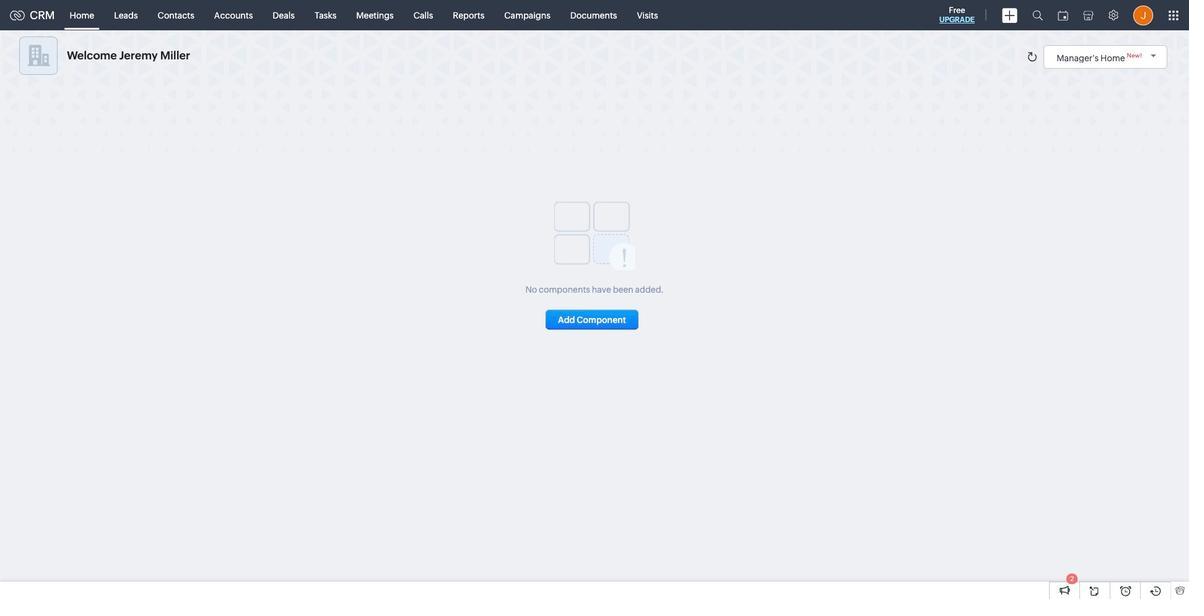 Task type: locate. For each thing, give the bounding box(es) containing it.
logo image
[[10, 10, 25, 20]]

search image
[[1033, 10, 1043, 20]]

profile element
[[1126, 0, 1161, 30]]



Task type: vqa. For each thing, say whether or not it's contained in the screenshot.
profile icon
yes



Task type: describe. For each thing, give the bounding box(es) containing it.
profile image
[[1134, 5, 1154, 25]]

create menu image
[[1003, 8, 1018, 23]]

create menu element
[[995, 0, 1025, 30]]

calendar image
[[1058, 10, 1069, 20]]

search element
[[1025, 0, 1051, 30]]



